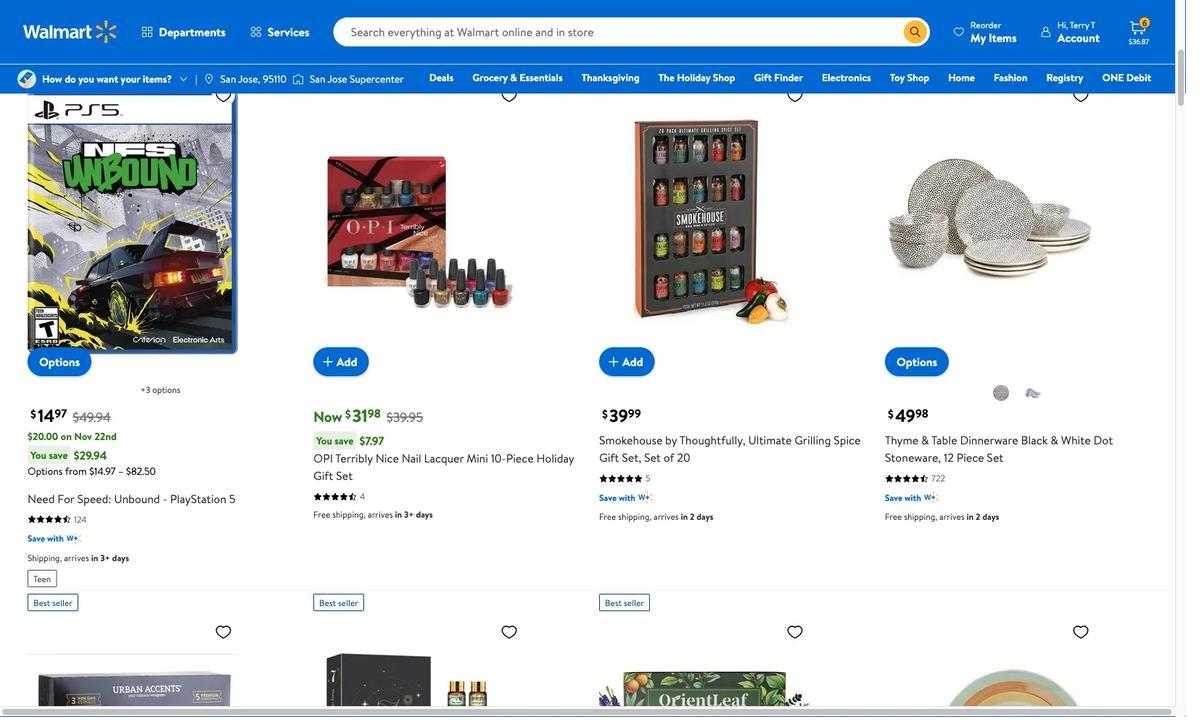 Task type: describe. For each thing, give the bounding box(es) containing it.
in for $39.95
[[395, 509, 402, 521]]

save for 39
[[599, 492, 617, 504]]

(56)
[[97, 11, 118, 27]]

you
[[78, 72, 94, 86]]

options link for $49.94
[[28, 348, 92, 377]]

best seller for phatoil 15 x 5ml essential oils gift set, pure essential oils for skin & hair care, bath, relaxation, ideal for humidifier, diffuser, aromatherapy "image"
[[319, 597, 358, 609]]

items
[[989, 29, 1017, 45]]

best seller for urban accents movie night popcorn gift set image on the left bottom of page
[[33, 597, 72, 609]]

0 vertical spatial 5
[[646, 472, 650, 485]]

0 horizontal spatial 5
[[229, 491, 236, 507]]

set inside smokehouse by thoughtfully, ultimate grilling spice gift set, set of 20
[[644, 450, 661, 466]]

reorder my items
[[971, 19, 1017, 45]]

& for essentials
[[510, 70, 517, 85]]

2 horizontal spatial &
[[1051, 433, 1058, 448]]

lacquer
[[424, 451, 464, 467]]

nice
[[376, 451, 399, 467]]

$7.97
[[359, 433, 384, 449]]

& for table
[[921, 433, 929, 448]]

add to favorites list, phatoil 15 x 5ml essential oils gift set, pure essential oils for skin & hair care, bath, relaxation, ideal for humidifier, diffuser, aromatherapy image
[[501, 623, 518, 641]]

you inside $ 14 97 $49.94 $20.00 on nov 22nd you save $29.94 options from $14.97 – $82.50
[[30, 448, 46, 462]]

thyme & table dinnerware black & white dot stoneware, 12 piece set image
[[885, 81, 1095, 365]]

thoughtfully,
[[680, 433, 746, 448]]

arrives right shipping,
[[64, 552, 89, 564]]

 image for san jose, 95110
[[203, 73, 215, 85]]

items?
[[143, 72, 172, 86]]

0 vertical spatial 3+
[[404, 509, 414, 521]]

purchased
[[83, 39, 134, 55]]

opi terribly nice nail lacquer mini 10-piece holiday gift set image
[[313, 81, 524, 365]]

price
[[25, 39, 50, 55]]

arrives for 39
[[654, 511, 679, 523]]

add button for $39.95
[[313, 348, 369, 377]]

+3 options
[[140, 384, 180, 396]]

add to cart image for $39.95
[[319, 353, 337, 371]]

add to favorites list, wanda june home vintage stripe 12-piece porcelain dinnerware set by miranda lambert image
[[1072, 623, 1090, 641]]

shipping, for 39
[[618, 511, 652, 523]]

your
[[121, 72, 140, 86]]

2 for 49
[[976, 511, 980, 523]]

722
[[932, 472, 945, 485]]

dot
[[1094, 433, 1113, 448]]

in for 39
[[681, 511, 688, 523]]

$ 39 99
[[602, 404, 641, 428]]

save for 49
[[885, 492, 903, 504]]

14
[[38, 404, 55, 428]]

$ for 14
[[30, 406, 36, 422]]

san for san jose supercenter
[[310, 72, 325, 86]]

0 horizontal spatial save
[[28, 533, 45, 545]]

piece for 12
[[957, 450, 984, 466]]

speed:
[[77, 491, 111, 507]]

22nd
[[95, 430, 117, 444]]

nov
[[74, 430, 92, 444]]

debit
[[1127, 70, 1151, 85]]

playstation
[[170, 491, 226, 507]]

gift finder
[[754, 70, 803, 85]]

walmart image
[[23, 20, 118, 44]]

when
[[53, 39, 80, 55]]

+3
[[140, 384, 150, 396]]

grocery & essentials
[[472, 70, 563, 85]]

$36.87
[[1129, 36, 1149, 46]]

arrives for 49
[[939, 511, 965, 523]]

need for speed: unbound - playstation 5
[[28, 491, 236, 507]]

t
[[1091, 19, 1096, 31]]

san jose, 95110
[[220, 72, 287, 86]]

shipping, arrives in 3+ days
[[28, 552, 129, 564]]

terry
[[1070, 19, 1089, 31]]

ultimate
[[748, 433, 792, 448]]

fashion link
[[987, 70, 1034, 85]]

12
[[944, 450, 954, 466]]

services button
[[238, 15, 322, 49]]

add button for 39
[[599, 348, 655, 377]]

you inside "you save $7.97 opi terribly nice nail lacquer mini 10-piece holiday gift set"
[[316, 434, 332, 448]]

options link for 49
[[885, 348, 949, 377]]

–
[[118, 464, 124, 479]]

dinnerware
[[960, 433, 1018, 448]]

how do you want your items?
[[42, 72, 172, 86]]

free for 49
[[885, 511, 902, 523]]

san for san jose, 95110
[[220, 72, 236, 86]]

add to cart image for 39
[[605, 353, 622, 371]]

walmart plus image for 49
[[924, 491, 939, 505]]

thyme
[[885, 433, 919, 448]]

in for 49
[[967, 511, 974, 523]]

free shipping, arrives in 2 days for 49
[[885, 511, 999, 523]]

on
[[61, 430, 72, 444]]

walmart plus image for 39
[[638, 491, 653, 505]]

one
[[1102, 70, 1124, 85]]

reorder
[[971, 19, 1001, 31]]

piece for 10-
[[506, 451, 534, 467]]

shipping,
[[28, 552, 62, 564]]

Walmart Site-Wide search field
[[333, 17, 930, 46]]

gift inside smokehouse by thoughtfully, ultimate grilling spice gift set, set of 20
[[599, 450, 619, 466]]

deals
[[429, 70, 454, 85]]

shop inside the holiday shop link
[[713, 70, 735, 85]]

you save $7.97 opi terribly nice nail lacquer mini 10-piece holiday gift set
[[313, 433, 574, 484]]

walmart+ link
[[1102, 90, 1158, 106]]

from
[[65, 464, 87, 479]]

search icon image
[[910, 26, 921, 38]]

toy
[[890, 70, 905, 85]]

grocery
[[472, 70, 508, 85]]

of
[[664, 450, 674, 466]]

save with for 39
[[599, 492, 635, 504]]

0 horizontal spatial 3+
[[100, 552, 110, 564]]

essentials
[[520, 70, 563, 85]]

shipping, for $39.95
[[332, 509, 366, 521]]

0 horizontal spatial save with
[[28, 533, 64, 545]]

finder for gift finder (56)
[[53, 8, 95, 28]]

black
[[1021, 433, 1048, 448]]

account
[[1058, 29, 1100, 45]]

$ 49 98
[[888, 404, 929, 428]]

$ for 39
[[602, 406, 608, 422]]

need
[[28, 491, 55, 507]]

with for 49
[[905, 492, 921, 504]]

31
[[352, 404, 368, 428]]

finder for gift finder
[[774, 70, 803, 85]]

opi
[[313, 451, 333, 467]]

20
[[677, 450, 690, 466]]

$ inside now $ 31 98 $39.95
[[345, 406, 351, 422]]

0 horizontal spatial walmart plus image
[[67, 532, 81, 546]]

save inside $ 14 97 $49.94 $20.00 on nov 22nd you save $29.94 options from $14.97 – $82.50
[[49, 448, 68, 462]]

jose,
[[238, 72, 260, 86]]

thanksgiving
[[582, 70, 640, 85]]

hi, terry t account
[[1058, 19, 1100, 45]]

home link
[[942, 70, 982, 85]]

add to favorites list, thyme & table dinnerware black & white dot stoneware, 12 piece set image
[[1072, 86, 1090, 105]]

seller for phatoil 15 x 5ml essential oils gift set, pure essential oils for skin & hair care, bath, relaxation, ideal for humidifier, diffuser, aromatherapy "image"
[[338, 597, 358, 609]]

my
[[971, 29, 986, 45]]

49
[[895, 404, 915, 428]]

one debit walmart+
[[1102, 70, 1151, 105]]

registry
[[1046, 70, 1083, 85]]

smokehouse by thoughtfully, ultimate grilling spice gift set, set of 20 image
[[599, 81, 810, 365]]

blue image
[[1024, 385, 1042, 402]]

departments button
[[129, 15, 238, 49]]

the
[[659, 70, 675, 85]]

add to favorites list, smokehouse by thoughtfully, ultimate grilling spice gift set, set of 20 image
[[786, 86, 804, 105]]

home
[[948, 70, 975, 85]]

0 horizontal spatial with
[[47, 533, 64, 545]]



Task type: locate. For each thing, give the bounding box(es) containing it.
1 vertical spatial finder
[[774, 70, 803, 85]]

add button up now
[[313, 348, 369, 377]]

$ inside $ 49 98
[[888, 406, 894, 422]]

save up terribly
[[335, 434, 354, 448]]

0 horizontal spatial 98
[[368, 406, 381, 422]]

black image
[[992, 385, 1010, 402]]

0 horizontal spatial free
[[313, 509, 330, 521]]

set
[[644, 450, 661, 466], [987, 450, 1004, 466], [336, 468, 353, 484]]

39
[[609, 404, 628, 428]]

piece
[[957, 450, 984, 466], [506, 451, 534, 467]]

days for 39
[[697, 511, 714, 523]]

1 horizontal spatial shipping,
[[618, 511, 652, 523]]

1 horizontal spatial 5
[[646, 472, 650, 485]]

holiday right 10-
[[536, 451, 574, 467]]

finder up when
[[53, 8, 95, 28]]

0 horizontal spatial piece
[[506, 451, 534, 467]]

set inside thyme & table dinnerware black & white dot stoneware, 12 piece set
[[987, 450, 1004, 466]]

fashion
[[994, 70, 1028, 85]]

best
[[891, 60, 908, 72], [33, 597, 50, 609], [319, 597, 336, 609], [605, 597, 622, 609]]

1 horizontal spatial 98
[[915, 406, 929, 422]]

you up the opi
[[316, 434, 332, 448]]

& right black
[[1051, 433, 1058, 448]]

now $ 31 98 $39.95
[[313, 404, 423, 428]]

1 san from the left
[[220, 72, 236, 86]]

san jose supercenter
[[310, 72, 404, 86]]

1 add to cart image from the left
[[319, 353, 337, 371]]

save with for 49
[[885, 492, 921, 504]]

early access
[[48, 60, 93, 72]]

save up shipping,
[[28, 533, 45, 545]]

set down terribly
[[336, 468, 353, 484]]

best for phatoil 15 x 5ml essential oils gift set, pure essential oils for skin & hair care, bath, relaxation, ideal for humidifier, diffuser, aromatherapy "image"
[[319, 597, 336, 609]]

0 vertical spatial finder
[[53, 8, 95, 28]]

shop inside toy shop "link"
[[907, 70, 930, 85]]

grocery & essentials link
[[466, 70, 569, 85]]

san
[[220, 72, 236, 86], [310, 72, 325, 86]]

2 san from the left
[[310, 72, 325, 86]]

0 horizontal spatial set
[[336, 468, 353, 484]]

1 add from the left
[[337, 354, 357, 370]]

$ left 49
[[888, 406, 894, 422]]

99
[[628, 406, 641, 422]]

the holiday shop link
[[652, 70, 742, 85]]

gift inside gift finder link
[[754, 70, 772, 85]]

arrives down 722
[[939, 511, 965, 523]]

4 $ from the left
[[888, 406, 894, 422]]

0 horizontal spatial add
[[337, 354, 357, 370]]

add up 99
[[622, 354, 643, 370]]

add up 31
[[337, 354, 357, 370]]

1 add button from the left
[[313, 348, 369, 377]]

options up $ 49 98 at right
[[897, 354, 937, 370]]

arrives down 'nice'
[[368, 509, 393, 521]]

gift finder link
[[748, 70, 810, 85]]

1 horizontal spatial options link
[[885, 348, 949, 377]]

2 add to cart image from the left
[[605, 353, 622, 371]]

online
[[137, 39, 168, 55]]

want
[[97, 72, 118, 86]]

save
[[335, 434, 354, 448], [49, 448, 68, 462]]

need for speed: unbound - playstation 5 image
[[28, 81, 238, 365]]

1 horizontal spatial you
[[316, 434, 332, 448]]

2
[[690, 511, 695, 523], [976, 511, 980, 523]]

98 inside now $ 31 98 $39.95
[[368, 406, 381, 422]]

gift left set,
[[599, 450, 619, 466]]

2 options link from the left
[[885, 348, 949, 377]]

0 horizontal spatial save
[[49, 448, 68, 462]]

urban accents movie night popcorn gift set image
[[28, 618, 238, 718]]

1 horizontal spatial with
[[619, 492, 635, 504]]

add to favorites list, aromatherapy essential oils gift set, 100% natural peppermint, lavender, eucalyptus, lemongrass, tea tree & orange, pure essential oils for diffuser, humidifier, aromatherapy, christmas gift for women image
[[786, 623, 804, 641]]

0 horizontal spatial free shipping, arrives in 2 days
[[599, 511, 714, 523]]

best for aromatherapy essential oils gift set, 100% natural peppermint, lavender, eucalyptus, lemongrass, tea tree & orange, pure essential oils for diffuser, humidifier, aromatherapy, christmas gift for women image
[[605, 597, 622, 609]]

$14.97
[[89, 464, 116, 479]]

seller for urban accents movie night popcorn gift set image on the left bottom of page
[[52, 597, 72, 609]]

options inside $ 14 97 $49.94 $20.00 on nov 22nd you save $29.94 options from $14.97 – $82.50
[[28, 464, 63, 479]]

days for $39.95
[[416, 509, 433, 521]]

days down thyme & table dinnerware black & white dot stoneware, 12 piece set
[[983, 511, 999, 523]]

0 horizontal spatial &
[[510, 70, 517, 85]]

2 shop from the left
[[907, 70, 930, 85]]

0 horizontal spatial add to cart image
[[319, 353, 337, 371]]

best for urban accents movie night popcorn gift set image on the left bottom of page
[[33, 597, 50, 609]]

 image
[[17, 70, 36, 89]]

stoneware,
[[885, 450, 941, 466]]

$ for 49
[[888, 406, 894, 422]]

shop left gift finder
[[713, 70, 735, 85]]

gift inside "you save $7.97 opi terribly nice nail lacquer mini 10-piece holiday gift set"
[[313, 468, 333, 484]]

jose
[[328, 72, 347, 86]]

save
[[599, 492, 617, 504], [885, 492, 903, 504], [28, 533, 45, 545]]

days down smokehouse by thoughtfully, ultimate grilling spice gift set, set of 20
[[697, 511, 714, 523]]

2 add button from the left
[[599, 348, 655, 377]]

piece inside "you save $7.97 opi terribly nice nail lacquer mini 10-piece holiday gift set"
[[506, 451, 534, 467]]

options up 97
[[39, 354, 80, 370]]

2 2 from the left
[[976, 511, 980, 523]]

options
[[152, 384, 180, 396]]

 image right 95110
[[292, 72, 304, 86]]

piece right mini
[[506, 451, 534, 467]]

1 horizontal spatial  image
[[292, 72, 304, 86]]

access
[[69, 60, 93, 72]]

1 horizontal spatial finder
[[774, 70, 803, 85]]

finder up the add to favorites list, smokehouse by thoughtfully, ultimate grilling spice gift set, set of 20 icon
[[774, 70, 803, 85]]

add
[[337, 354, 357, 370], [622, 354, 643, 370]]

gift right the holiday shop
[[754, 70, 772, 85]]

2 horizontal spatial set
[[987, 450, 1004, 466]]

$49.94
[[73, 408, 111, 426]]

aromatherapy essential oils gift set, 100% natural peppermint, lavender, eucalyptus, lemongrass, tea tree & orange, pure essential oils for diffuser, humidifier, aromatherapy, christmas gift for women image
[[599, 618, 810, 718]]

98 up the 'thyme' at the right bottom
[[915, 406, 929, 422]]

1 horizontal spatial set
[[644, 450, 661, 466]]

free shipping, arrives in 2 days down of
[[599, 511, 714, 523]]

2 down '20'
[[690, 511, 695, 523]]

walmart plus image
[[638, 491, 653, 505], [924, 491, 939, 505], [67, 532, 81, 546]]

electronics
[[822, 70, 871, 85]]

san left 'jose'
[[310, 72, 325, 86]]

white
[[1061, 433, 1091, 448]]

1 vertical spatial 3+
[[100, 552, 110, 564]]

terribly
[[335, 451, 373, 467]]

walmart plus image down set,
[[638, 491, 653, 505]]

add to favorites list, opi terribly nice nail lacquer mini 10-piece holiday gift set image
[[501, 86, 518, 105]]

save with down set,
[[599, 492, 635, 504]]

piece inside thyme & table dinnerware black & white dot stoneware, 12 piece set
[[957, 450, 984, 466]]

you down "$20.00"
[[30, 448, 46, 462]]

$ inside $ 39 99
[[602, 406, 608, 422]]

with down the stoneware,
[[905, 492, 921, 504]]

save down the stoneware,
[[885, 492, 903, 504]]

1 horizontal spatial 3+
[[404, 509, 414, 521]]

124
[[74, 513, 87, 526]]

1 horizontal spatial add button
[[599, 348, 655, 377]]

options link up $ 49 98 at right
[[885, 348, 949, 377]]

finder inside gift finder link
[[774, 70, 803, 85]]

departments
[[159, 24, 226, 40]]

0 horizontal spatial  image
[[203, 73, 215, 85]]

arrives for $39.95
[[368, 509, 393, 521]]

options up need
[[28, 464, 63, 479]]

early
[[48, 60, 67, 72]]

0 horizontal spatial shipping,
[[332, 509, 366, 521]]

walmart plus image up shipping, arrives in 3+ days
[[67, 532, 81, 546]]

best seller
[[891, 60, 930, 72], [33, 597, 72, 609], [319, 597, 358, 609], [605, 597, 644, 609]]

days down need for speed: unbound - playstation 5 at bottom
[[112, 552, 129, 564]]

1 free shipping, arrives in 2 days from the left
[[599, 511, 714, 523]]

$ left 31
[[345, 406, 351, 422]]

save with
[[599, 492, 635, 504], [885, 492, 921, 504], [28, 533, 64, 545]]

0 horizontal spatial you
[[30, 448, 46, 462]]

1 horizontal spatial san
[[310, 72, 325, 86]]

0 horizontal spatial shop
[[713, 70, 735, 85]]

98 up $7.97
[[368, 406, 381, 422]]

2 down thyme & table dinnerware black & white dot stoneware, 12 piece set
[[976, 511, 980, 523]]

add to favorites list, need for speed: unbound - playstation 5 image
[[215, 86, 232, 105]]

set left of
[[644, 450, 661, 466]]

1 horizontal spatial save with
[[599, 492, 635, 504]]

3+
[[404, 509, 414, 521], [100, 552, 110, 564]]

0 vertical spatial holiday
[[677, 70, 711, 85]]

add button up 99
[[599, 348, 655, 377]]

2 horizontal spatial with
[[905, 492, 921, 504]]

$82.50
[[126, 464, 156, 479]]

save down smokehouse
[[599, 492, 617, 504]]

Search search field
[[333, 17, 930, 46]]

wanda june home vintage stripe 12-piece porcelain dinnerware set by miranda lambert image
[[885, 618, 1095, 718]]

2 horizontal spatial save
[[885, 492, 903, 504]]

options link
[[28, 348, 92, 377], [885, 348, 949, 377]]

toy shop link
[[884, 70, 936, 85]]

1 horizontal spatial 2
[[976, 511, 980, 523]]

options for $49.94
[[39, 354, 80, 370]]

0 horizontal spatial holiday
[[536, 451, 574, 467]]

97
[[55, 406, 67, 422]]

piece right 12 at the bottom right
[[957, 450, 984, 466]]

with down set,
[[619, 492, 635, 504]]

4
[[360, 491, 365, 503]]

hi,
[[1058, 19, 1068, 31]]

1 horizontal spatial free shipping, arrives in 2 days
[[885, 511, 999, 523]]

gift down the opi
[[313, 468, 333, 484]]

table
[[932, 433, 957, 448]]

holiday right the
[[677, 70, 711, 85]]

smokehouse
[[599, 433, 663, 448]]

free for $39.95
[[313, 509, 330, 521]]

grilling
[[795, 433, 831, 448]]

options for 49
[[897, 354, 937, 370]]

1 98 from the left
[[368, 406, 381, 422]]

add to cart image
[[319, 353, 337, 371], [605, 353, 622, 371]]

how
[[42, 72, 62, 86]]

spice
[[834, 433, 861, 448]]

1 horizontal spatial &
[[921, 433, 929, 448]]

1 vertical spatial 5
[[229, 491, 236, 507]]

mini
[[467, 451, 488, 467]]

price when purchased online
[[25, 39, 168, 55]]

98
[[368, 406, 381, 422], [915, 406, 929, 422]]

 image right the |
[[203, 73, 215, 85]]

unbound
[[114, 491, 160, 507]]

1 horizontal spatial free
[[599, 511, 616, 523]]

$ 14 97 $49.94 $20.00 on nov 22nd you save $29.94 options from $14.97 – $82.50
[[28, 404, 156, 479]]

98 inside $ 49 98
[[915, 406, 929, 422]]

days down nail
[[416, 509, 433, 521]]

2 $ from the left
[[345, 406, 351, 422]]

you
[[316, 434, 332, 448], [30, 448, 46, 462]]

3+ down nail
[[404, 509, 414, 521]]

5
[[646, 472, 650, 485], [229, 491, 236, 507]]

$29.94
[[74, 447, 107, 463]]

save inside "you save $7.97 opi terribly nice nail lacquer mini 10-piece holiday gift set"
[[335, 434, 354, 448]]

for
[[58, 491, 75, 507]]

2 free shipping, arrives in 2 days from the left
[[885, 511, 999, 523]]

add for $39.95
[[337, 354, 357, 370]]

0 horizontal spatial 2
[[690, 511, 695, 523]]

gift up the price
[[25, 8, 50, 28]]

2 for 39
[[690, 511, 695, 523]]

best seller for aromatherapy essential oils gift set, 100% natural peppermint, lavender, eucalyptus, lemongrass, tea tree & orange, pure essential oils for diffuser, humidifier, aromatherapy, christmas gift for women image
[[605, 597, 644, 609]]

with up shipping,
[[47, 533, 64, 545]]

1 horizontal spatial piece
[[957, 450, 984, 466]]

options link up 97
[[28, 348, 92, 377]]

add to cart image up now
[[319, 353, 337, 371]]

shipping, down 722
[[904, 511, 937, 523]]

set inside "you save $7.97 opi terribly nice nail lacquer mini 10-piece holiday gift set"
[[336, 468, 353, 484]]

95110
[[263, 72, 287, 86]]

legal information image
[[173, 41, 185, 52]]

2 horizontal spatial shipping,
[[904, 511, 937, 523]]

2 horizontal spatial save with
[[885, 492, 921, 504]]

thyme & table dinnerware black & white dot stoneware, 12 piece set
[[885, 433, 1113, 466]]

shipping, down 4
[[332, 509, 366, 521]]

3 $ from the left
[[602, 406, 608, 422]]

teen
[[33, 573, 51, 585]]

walmart plus image down 722
[[924, 491, 939, 505]]

5 right the playstation
[[229, 491, 236, 507]]

shipping, for 49
[[904, 511, 937, 523]]

& up add to favorites list, opi terribly nice nail lacquer mini 10-piece holiday gift set 'image' on the left top of page
[[510, 70, 517, 85]]

1 horizontal spatial save
[[599, 492, 617, 504]]

1 horizontal spatial holiday
[[677, 70, 711, 85]]

1 horizontal spatial add
[[622, 354, 643, 370]]

add for 39
[[622, 354, 643, 370]]

san up "add to favorites list, need for speed: unbound - playstation 5" image
[[220, 72, 236, 86]]

save with down the stoneware,
[[885, 492, 921, 504]]

free shipping, arrives in 2 days for 39
[[599, 511, 714, 523]]

2 horizontal spatial walmart plus image
[[924, 491, 939, 505]]

1 shop from the left
[[713, 70, 735, 85]]

days
[[416, 509, 433, 521], [697, 511, 714, 523], [983, 511, 999, 523], [112, 552, 129, 564]]

2 add from the left
[[622, 354, 643, 370]]

services
[[268, 24, 310, 40]]

add to favorites list, urban accents movie night popcorn gift set image
[[215, 623, 232, 641]]

free shipping, arrives in 3+ days
[[313, 509, 433, 521]]

walmart+
[[1108, 91, 1151, 105]]

1 options link from the left
[[28, 348, 92, 377]]

supercenter
[[350, 72, 404, 86]]

free for 39
[[599, 511, 616, 523]]

save down on
[[49, 448, 68, 462]]

shipping, down set,
[[618, 511, 652, 523]]

add to cart image up 39 at the right of page
[[605, 353, 622, 371]]

seller for aromatherapy essential oils gift set, 100% natural peppermint, lavender, eucalyptus, lemongrass, tea tree & orange, pure essential oils for diffuser, humidifier, aromatherapy, christmas gift for women image
[[624, 597, 644, 609]]

1 horizontal spatial save
[[335, 434, 354, 448]]

gift finder (56)
[[25, 8, 118, 28]]

2 horizontal spatial free
[[885, 511, 902, 523]]

1 horizontal spatial add to cart image
[[605, 353, 622, 371]]

0 horizontal spatial san
[[220, 72, 236, 86]]

3+ down "speed:"
[[100, 552, 110, 564]]

phatoil 15 x 5ml essential oils gift set, pure essential oils for skin & hair care, bath, relaxation, ideal for humidifier, diffuser, aromatherapy image
[[313, 618, 524, 718]]

arrives down of
[[654, 511, 679, 523]]

0 horizontal spatial options link
[[28, 348, 92, 377]]

1 vertical spatial holiday
[[536, 451, 574, 467]]

1 horizontal spatial walmart plus image
[[638, 491, 653, 505]]

deals link
[[423, 70, 460, 85]]

$ left 14
[[30, 406, 36, 422]]

5 down smokehouse
[[646, 472, 650, 485]]

electronics link
[[815, 70, 878, 85]]

registry link
[[1040, 70, 1090, 85]]

$ inside $ 14 97 $49.94 $20.00 on nov 22nd you save $29.94 options from $14.97 – $82.50
[[30, 406, 36, 422]]

save with up shipping,
[[28, 533, 64, 545]]

1 2 from the left
[[690, 511, 695, 523]]

days for 49
[[983, 511, 999, 523]]

holiday inside "you save $7.97 opi terribly nice nail lacquer mini 10-piece holiday gift set"
[[536, 451, 574, 467]]

set,
[[622, 450, 641, 466]]

shop right toy
[[907, 70, 930, 85]]

 image for san jose supercenter
[[292, 72, 304, 86]]

2 98 from the left
[[915, 406, 929, 422]]

 image
[[292, 72, 304, 86], [203, 73, 215, 85]]

0 horizontal spatial finder
[[53, 8, 95, 28]]

0 horizontal spatial add button
[[313, 348, 369, 377]]

& left table
[[921, 433, 929, 448]]

holiday
[[677, 70, 711, 85], [536, 451, 574, 467]]

$ left 39 at the right of page
[[602, 406, 608, 422]]

1 horizontal spatial shop
[[907, 70, 930, 85]]

with for 39
[[619, 492, 635, 504]]

1 $ from the left
[[30, 406, 36, 422]]

free shipping, arrives in 2 days down 722
[[885, 511, 999, 523]]

set down dinnerware
[[987, 450, 1004, 466]]



Task type: vqa. For each thing, say whether or not it's contained in the screenshot.
$ for 39
yes



